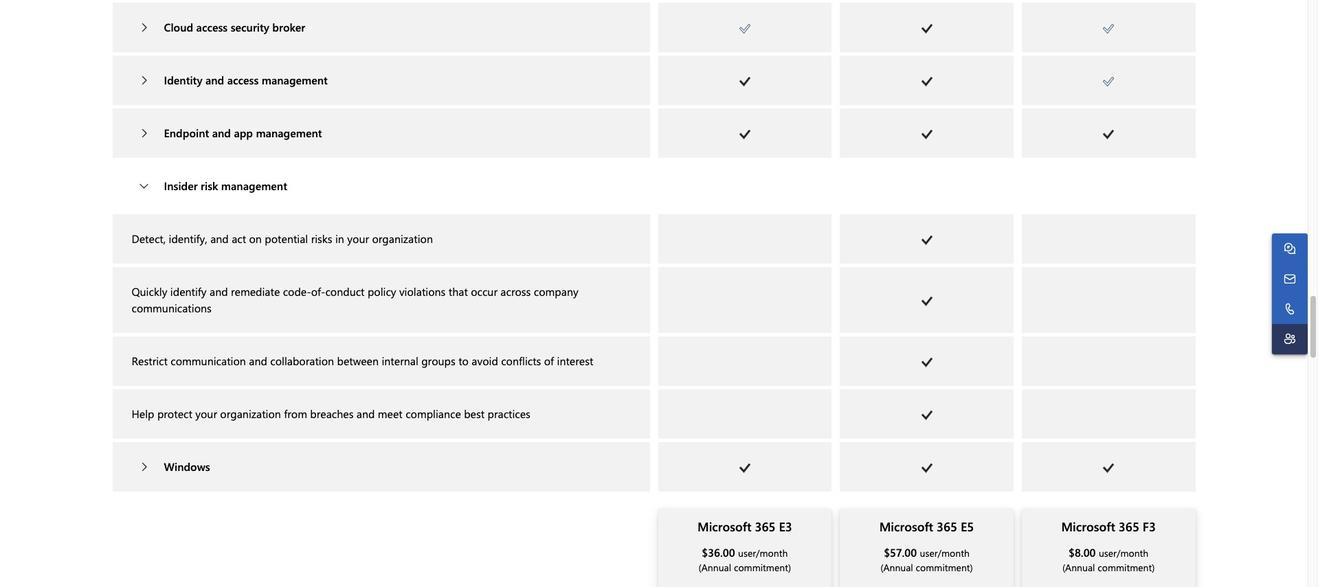Task type: describe. For each thing, give the bounding box(es) containing it.
and left app
[[212, 126, 231, 140]]

microsoft 365 e5
[[880, 519, 974, 535]]

(annual for microsoft 365 e5
[[881, 562, 914, 575]]

$36.00 user/month (annual commitment)
[[699, 546, 791, 575]]

$57.00 user/month (annual commitment)
[[881, 546, 973, 575]]

commitment) for e3
[[734, 562, 791, 575]]

practices
[[488, 407, 531, 421]]

identify
[[170, 284, 207, 299]]

quickly identify and remediate code-of-conduct policy violations that occur across company communications
[[132, 284, 579, 315]]

communication
[[171, 354, 246, 368]]

between
[[337, 354, 379, 368]]

violations
[[399, 284, 446, 299]]

1 vertical spatial organization
[[220, 407, 281, 421]]

across
[[501, 284, 531, 299]]

identity and access management
[[164, 73, 328, 87]]

app
[[234, 126, 253, 140]]

cloud access security broker
[[164, 20, 305, 34]]

management for endpoint and app management
[[256, 126, 322, 140]]

f3
[[1143, 519, 1156, 535]]

$8.00
[[1069, 546, 1096, 560]]

0 vertical spatial your
[[347, 231, 369, 246]]

identity
[[164, 73, 202, 87]]

quickly
[[132, 284, 167, 299]]

0 vertical spatial access
[[196, 20, 228, 34]]

that
[[449, 284, 468, 299]]

microsoft for microsoft 365 f3
[[1062, 519, 1116, 535]]

act
[[232, 231, 246, 246]]

of-
[[311, 284, 325, 299]]

conflicts
[[501, 354, 541, 368]]

endpoint
[[164, 126, 209, 140]]

2 vertical spatial management
[[221, 179, 287, 193]]

and left the act
[[210, 231, 229, 246]]

risk
[[201, 179, 218, 193]]

in
[[335, 231, 344, 246]]

and left "collaboration"
[[249, 354, 267, 368]]

policy
[[368, 284, 396, 299]]

user/month for f3
[[1099, 547, 1149, 560]]

restrict communication and collaboration between internal groups to avoid conflicts of interest
[[132, 354, 594, 368]]

(annual for microsoft 365 f3
[[1063, 562, 1096, 575]]

cloud
[[164, 20, 193, 34]]

company
[[534, 284, 579, 299]]

broker
[[272, 20, 305, 34]]

internal
[[382, 354, 419, 368]]

of
[[544, 354, 554, 368]]

protect
[[157, 407, 192, 421]]

endpoint and app management
[[164, 126, 322, 140]]

microsoft 365 e3
[[698, 519, 793, 535]]

and right identity
[[206, 73, 224, 87]]

restrict
[[132, 354, 168, 368]]

meet
[[378, 407, 403, 421]]



Task type: locate. For each thing, give the bounding box(es) containing it.
insider
[[164, 179, 198, 193]]

1 (annual from the left
[[699, 562, 732, 575]]

(annual down $57.00
[[881, 562, 914, 575]]

365 for e3
[[755, 519, 776, 535]]

(annual for microsoft 365 e3
[[699, 562, 732, 575]]

your right in
[[347, 231, 369, 246]]

user/month for e3
[[738, 547, 788, 560]]

1 horizontal spatial microsoft
[[880, 519, 934, 535]]

management down 'broker'
[[262, 73, 328, 87]]

access right the cloud
[[196, 20, 228, 34]]

365 left e5
[[937, 519, 958, 535]]

remediate
[[231, 284, 280, 299]]

(annual inside $36.00 user/month (annual commitment)
[[699, 562, 732, 575]]

1 horizontal spatial 365
[[937, 519, 958, 535]]

avoid
[[472, 354, 498, 368]]

and left meet
[[357, 407, 375, 421]]

e5
[[961, 519, 974, 535]]

1 user/month from the left
[[738, 547, 788, 560]]

microsoft up $8.00
[[1062, 519, 1116, 535]]

$57.00
[[884, 546, 917, 560]]

code-
[[283, 284, 311, 299]]

2 (annual from the left
[[881, 562, 914, 575]]

interest
[[557, 354, 594, 368]]

user/month
[[738, 547, 788, 560], [920, 547, 970, 560], [1099, 547, 1149, 560]]

this feature is included image
[[740, 24, 751, 34], [922, 77, 933, 86], [922, 130, 933, 139], [922, 297, 933, 306], [922, 358, 933, 368], [922, 464, 933, 473]]

user/month down microsoft 365 e5
[[920, 547, 970, 560]]

microsoft up $57.00
[[880, 519, 934, 535]]

user/month inside $57.00 user/month (annual commitment)
[[920, 547, 970, 560]]

commitment) inside $36.00 user/month (annual commitment)
[[734, 562, 791, 575]]

365 left f3
[[1119, 519, 1140, 535]]

$8.00 user/month (annual commitment)
[[1063, 546, 1155, 575]]

your
[[347, 231, 369, 246], [195, 407, 217, 421]]

security
[[231, 20, 269, 34]]

user/month inside $8.00 user/month (annual commitment)
[[1099, 547, 1149, 560]]

3 (annual from the left
[[1063, 562, 1096, 575]]

2 user/month from the left
[[920, 547, 970, 560]]

occur
[[471, 284, 498, 299]]

(annual inside $8.00 user/month (annual commitment)
[[1063, 562, 1096, 575]]

1 horizontal spatial user/month
[[920, 547, 970, 560]]

user/month for e5
[[920, 547, 970, 560]]

commitment) for f3
[[1098, 562, 1155, 575]]

$36.00
[[702, 546, 735, 560]]

on
[[249, 231, 262, 246]]

365 for e5
[[937, 519, 958, 535]]

commitment) inside $57.00 user/month (annual commitment)
[[916, 562, 973, 575]]

2 horizontal spatial user/month
[[1099, 547, 1149, 560]]

compliance
[[406, 407, 461, 421]]

organization up 'violations'
[[372, 231, 433, 246]]

0 horizontal spatial user/month
[[738, 547, 788, 560]]

1 365 from the left
[[755, 519, 776, 535]]

and right identify
[[210, 284, 228, 299]]

microsoft
[[698, 519, 752, 535], [880, 519, 934, 535], [1062, 519, 1116, 535]]

3 user/month from the left
[[1099, 547, 1149, 560]]

commitment) for e5
[[916, 562, 973, 575]]

0 horizontal spatial commitment)
[[734, 562, 791, 575]]

potential
[[265, 231, 308, 246]]

1 commitment) from the left
[[734, 562, 791, 575]]

user/month down microsoft 365 f3
[[1099, 547, 1149, 560]]

commitment) down microsoft 365 f3
[[1098, 562, 1155, 575]]

from
[[284, 407, 307, 421]]

0 horizontal spatial microsoft
[[698, 519, 752, 535]]

1 vertical spatial your
[[195, 407, 217, 421]]

1 vertical spatial access
[[227, 73, 259, 87]]

and inside quickly identify and remediate code-of-conduct policy violations that occur across company communications
[[210, 284, 228, 299]]

365 left e3
[[755, 519, 776, 535]]

2 365 from the left
[[937, 519, 958, 535]]

organization
[[372, 231, 433, 246], [220, 407, 281, 421]]

user/month down 'microsoft 365 e3' at the right bottom of the page
[[738, 547, 788, 560]]

windows
[[164, 460, 210, 474]]

365 for f3
[[1119, 519, 1140, 535]]

2 commitment) from the left
[[916, 562, 973, 575]]

1 vertical spatial management
[[256, 126, 322, 140]]

communications
[[132, 301, 212, 315]]

insider risk management
[[164, 179, 287, 193]]

2 horizontal spatial 365
[[1119, 519, 1140, 535]]

1 horizontal spatial organization
[[372, 231, 433, 246]]

conduct
[[325, 284, 365, 299]]

commitment)
[[734, 562, 791, 575], [916, 562, 973, 575], [1098, 562, 1155, 575]]

help protect your organization from breaches and meet compliance best practices
[[132, 407, 531, 421]]

microsoft for microsoft 365 e3
[[698, 519, 752, 535]]

best
[[464, 407, 485, 421]]

0 horizontal spatial 365
[[755, 519, 776, 535]]

1 horizontal spatial (annual
[[881, 562, 914, 575]]

commitment) down 'microsoft 365 e3' at the right bottom of the page
[[734, 562, 791, 575]]

microsoft for microsoft 365 e5
[[880, 519, 934, 535]]

management
[[262, 73, 328, 87], [256, 126, 322, 140], [221, 179, 287, 193]]

risks
[[311, 231, 332, 246]]

(annual down $36.00
[[699, 562, 732, 575]]

3 commitment) from the left
[[1098, 562, 1155, 575]]

0 horizontal spatial your
[[195, 407, 217, 421]]

2 horizontal spatial microsoft
[[1062, 519, 1116, 535]]

access
[[196, 20, 228, 34], [227, 73, 259, 87]]

(annual down $8.00
[[1063, 562, 1096, 575]]

this feature is included image
[[1104, 24, 1115, 34], [922, 24, 933, 33], [1104, 77, 1115, 86], [740, 77, 751, 86], [740, 130, 751, 139], [1104, 130, 1115, 139], [922, 236, 933, 245], [922, 411, 933, 421], [740, 464, 751, 473], [1104, 464, 1115, 473]]

2 horizontal spatial commitment)
[[1098, 562, 1155, 575]]

management right app
[[256, 126, 322, 140]]

2 horizontal spatial (annual
[[1063, 562, 1096, 575]]

0 horizontal spatial (annual
[[699, 562, 732, 575]]

collaboration
[[270, 354, 334, 368]]

0 horizontal spatial organization
[[220, 407, 281, 421]]

and
[[206, 73, 224, 87], [212, 126, 231, 140], [210, 231, 229, 246], [210, 284, 228, 299], [249, 354, 267, 368], [357, 407, 375, 421]]

organization left from
[[220, 407, 281, 421]]

(annual inside $57.00 user/month (annual commitment)
[[881, 562, 914, 575]]

2 microsoft from the left
[[880, 519, 934, 535]]

1 horizontal spatial commitment)
[[916, 562, 973, 575]]

identify,
[[169, 231, 207, 246]]

commitment) down microsoft 365 e5
[[916, 562, 973, 575]]

user/month inside $36.00 user/month (annual commitment)
[[738, 547, 788, 560]]

3 365 from the left
[[1119, 519, 1140, 535]]

your right protect
[[195, 407, 217, 421]]

microsoft 365 f3
[[1062, 519, 1156, 535]]

365
[[755, 519, 776, 535], [937, 519, 958, 535], [1119, 519, 1140, 535]]

access up the endpoint and app management
[[227, 73, 259, 87]]

e3
[[779, 519, 793, 535]]

breaches
[[310, 407, 354, 421]]

management for identity and access management
[[262, 73, 328, 87]]

0 vertical spatial management
[[262, 73, 328, 87]]

help
[[132, 407, 154, 421]]

management right risk
[[221, 179, 287, 193]]

commitment) inside $8.00 user/month (annual commitment)
[[1098, 562, 1155, 575]]

detect, identify, and act on potential risks in your organization
[[132, 231, 433, 246]]

3 microsoft from the left
[[1062, 519, 1116, 535]]

groups
[[422, 354, 456, 368]]

0 vertical spatial organization
[[372, 231, 433, 246]]

1 microsoft from the left
[[698, 519, 752, 535]]

microsoft up $36.00
[[698, 519, 752, 535]]

detect,
[[132, 231, 166, 246]]

1 horizontal spatial your
[[347, 231, 369, 246]]

(annual
[[699, 562, 732, 575], [881, 562, 914, 575], [1063, 562, 1096, 575]]

to
[[459, 354, 469, 368]]



Task type: vqa. For each thing, say whether or not it's contained in the screenshot.
'Microsoft 365 E3'
yes



